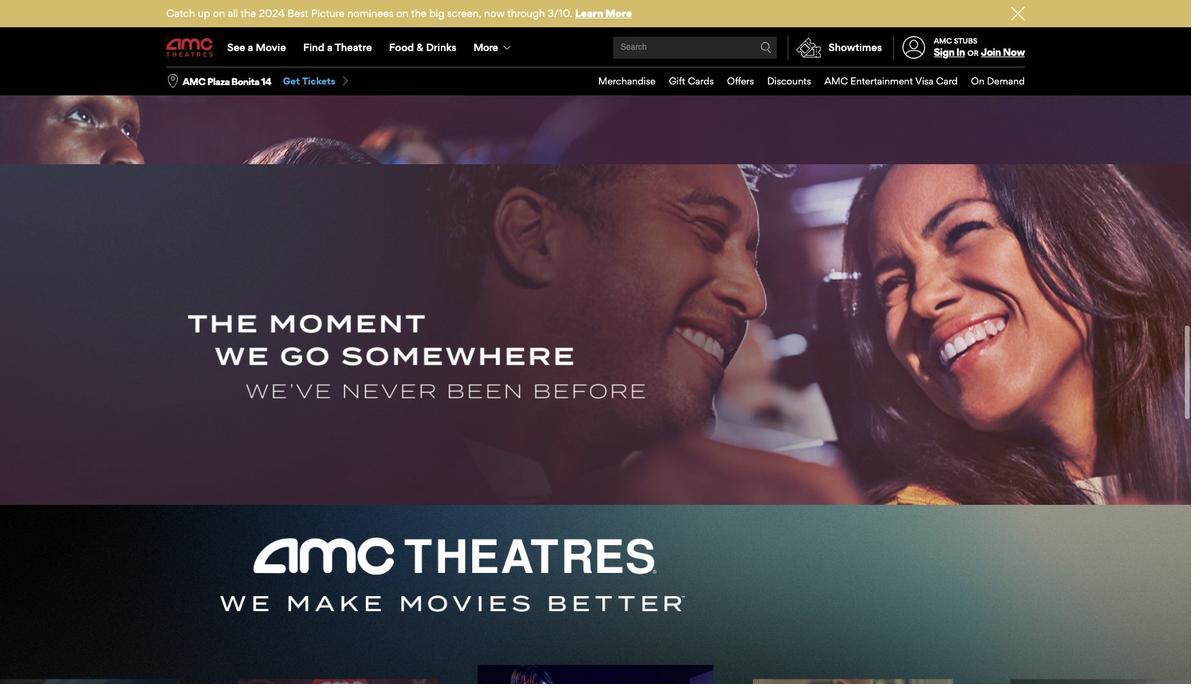 Task type: locate. For each thing, give the bounding box(es) containing it.
1 horizontal spatial the
[[411, 7, 427, 20]]

on left all
[[213, 7, 225, 20]]

the moment we go somewhere we've never been before image
[[166, 177, 667, 522]]

0 horizontal spatial more
[[474, 41, 498, 54]]

&
[[417, 41, 424, 54]]

0 vertical spatial menu
[[166, 29, 1025, 67]]

amc stubs sign in or join now
[[934, 36, 1025, 59]]

close this dialog image
[[1167, 658, 1181, 671]]

gift cards
[[669, 75, 714, 87]]

1 on from the left
[[213, 7, 225, 20]]

2 a from the left
[[327, 41, 333, 54]]

menu down learn
[[166, 29, 1025, 67]]

on right nominees
[[396, 7, 409, 20]]

we make movies more rewarding image
[[238, 673, 438, 684]]

picture
[[311, 7, 345, 20]]

on demand
[[971, 75, 1025, 87]]

find a theatre
[[303, 41, 372, 54]]

see a movie
[[227, 41, 286, 54]]

sign in button
[[934, 46, 965, 59]]

discounts
[[767, 75, 811, 87]]

join
[[981, 46, 1001, 59]]

search the AMC website text field
[[619, 43, 761, 53]]

on demand link
[[958, 67, 1025, 95]]

sign
[[934, 46, 954, 59]]

amc for bonita
[[183, 75, 205, 87]]

0 horizontal spatial amc
[[183, 75, 205, 87]]

on
[[213, 7, 225, 20], [396, 7, 409, 20]]

find
[[303, 41, 325, 54]]

food & drinks
[[389, 41, 456, 54]]

big
[[429, 7, 445, 20]]

1 horizontal spatial amc
[[825, 75, 848, 87]]

amc inside button
[[183, 75, 205, 87]]

a right see
[[248, 41, 253, 54]]

0 horizontal spatial on
[[213, 7, 225, 20]]

amc left the plaza
[[183, 75, 205, 87]]

a right find
[[327, 41, 333, 54]]

showtimes image
[[788, 35, 829, 60]]

more inside button
[[474, 41, 498, 54]]

learn
[[575, 7, 603, 20]]

amc up sign
[[934, 36, 952, 46]]

a
[[248, 41, 253, 54], [327, 41, 333, 54]]

amc down showtimes link
[[825, 75, 848, 87]]

menu containing more
[[166, 29, 1025, 67]]

menu
[[166, 29, 1025, 67], [585, 67, 1025, 95]]

1 a from the left
[[248, 41, 253, 54]]

food & drinks link
[[381, 29, 465, 67]]

the
[[241, 7, 256, 20], [411, 7, 427, 20]]

or
[[968, 48, 979, 58]]

1 horizontal spatial on
[[396, 7, 409, 20]]

a inside 'link'
[[327, 41, 333, 54]]

we bring you unique content image
[[1011, 673, 1191, 684]]

1 horizontal spatial a
[[327, 41, 333, 54]]

drinks
[[426, 41, 456, 54]]

join now button
[[981, 46, 1025, 59]]

1 vertical spatial menu
[[585, 67, 1025, 95]]

learn more link
[[575, 7, 632, 20]]

best
[[287, 7, 308, 20]]

menu down showtimes image
[[585, 67, 1025, 95]]

now
[[484, 7, 505, 20]]

amc for sign
[[934, 36, 952, 46]]

amc logo image
[[166, 38, 214, 57], [166, 38, 214, 57]]

the left big at the top left of page
[[411, 7, 427, 20]]

2 the from the left
[[411, 7, 427, 20]]

more
[[606, 7, 632, 20], [474, 41, 498, 54]]

offers link
[[714, 67, 754, 95]]

amc theatres shows movies in their best light image
[[209, 520, 696, 638]]

get
[[283, 75, 300, 87]]

more down the 'now' in the top of the page
[[474, 41, 498, 54]]

we treat you to the best image
[[753, 673, 953, 684]]

find a theatre link
[[295, 29, 381, 67]]

0 horizontal spatial a
[[248, 41, 253, 54]]

amc inside amc stubs sign in or join now
[[934, 36, 952, 46]]

entertainment
[[850, 75, 913, 87]]

all
[[228, 7, 238, 20]]

screen,
[[447, 7, 482, 20]]

1 horizontal spatial more
[[606, 7, 632, 20]]

amc plaza bonita 14
[[183, 75, 271, 87]]

more right learn
[[606, 7, 632, 20]]

2 horizontal spatial amc
[[934, 36, 952, 46]]

the right all
[[241, 7, 256, 20]]

amc
[[934, 36, 952, 46], [825, 75, 848, 87], [183, 75, 205, 87]]

0 horizontal spatial the
[[241, 7, 256, 20]]

amc entertainment visa card link
[[811, 67, 958, 95]]

1 vertical spatial more
[[474, 41, 498, 54]]



Task type: vqa. For each thing, say whether or not it's contained in the screenshot.
sixth menu item from the right
no



Task type: describe. For each thing, give the bounding box(es) containing it.
on
[[971, 75, 985, 87]]

stubs
[[954, 36, 978, 46]]

catch up on all the 2024 best picture nominees on the big screen, now through 3/10. learn more
[[166, 7, 632, 20]]

showtimes link
[[788, 35, 882, 60]]

see a movie link
[[219, 29, 295, 67]]

visa
[[915, 75, 934, 87]]

now
[[1003, 46, 1025, 59]]

gift
[[669, 75, 685, 87]]

3/10.
[[548, 7, 572, 20]]

offers
[[727, 75, 754, 87]]

movie
[[256, 41, 286, 54]]

catch
[[166, 7, 195, 20]]

up
[[198, 7, 210, 20]]

theatre
[[335, 41, 372, 54]]

submit search icon image
[[761, 42, 771, 53]]

discounts link
[[754, 67, 811, 95]]

card
[[936, 75, 958, 87]]

the powerful stories that illuminate the big screen image
[[166, 0, 667, 185]]

a for movie
[[248, 41, 253, 54]]

bonita
[[231, 75, 259, 87]]

nominees
[[347, 7, 394, 20]]

get tickets
[[283, 75, 335, 87]]

we amplify any movie image
[[0, 673, 181, 684]]

tickets
[[302, 75, 335, 87]]

gift cards link
[[656, 67, 714, 95]]

sign in or join amc stubs element
[[893, 29, 1025, 67]]

plaza
[[207, 75, 230, 87]]

showtimes
[[829, 41, 882, 54]]

through
[[507, 7, 545, 20]]

in
[[956, 46, 965, 59]]

amc plaza bonita 14 button
[[183, 75, 271, 88]]

2 on from the left
[[396, 7, 409, 20]]

2024
[[259, 7, 285, 20]]

a for theatre
[[327, 41, 333, 54]]

1 the from the left
[[241, 7, 256, 20]]

food
[[389, 41, 414, 54]]

cards
[[688, 75, 714, 87]]

0 vertical spatial more
[[606, 7, 632, 20]]

demand
[[987, 75, 1025, 87]]

get tickets link
[[283, 75, 350, 88]]

we make moviegoing effortless image
[[478, 658, 713, 684]]

user profile image
[[895, 36, 933, 59]]

merchandise
[[598, 75, 656, 87]]

amc for visa
[[825, 75, 848, 87]]

menu containing merchandise
[[585, 67, 1025, 95]]

see
[[227, 41, 245, 54]]

14
[[261, 75, 271, 87]]

merchandise link
[[585, 67, 656, 95]]

more button
[[465, 29, 522, 67]]

amc entertainment visa card
[[825, 75, 958, 87]]



